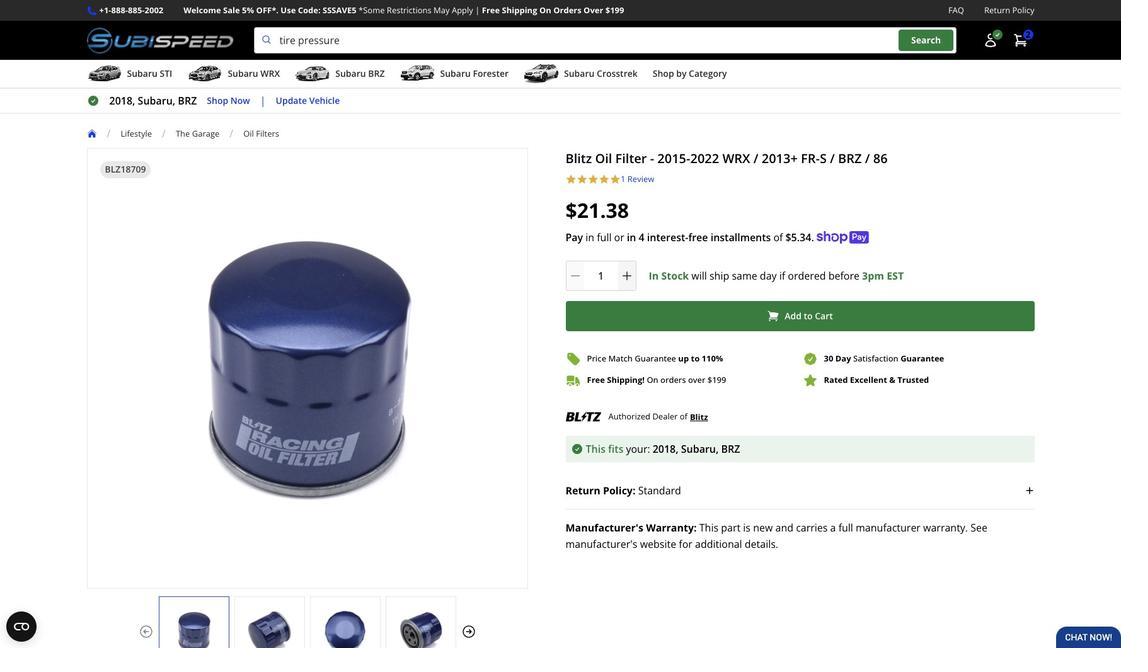 Task type: vqa. For each thing, say whether or not it's contained in the screenshot.
the rightmost Wrx
yes



Task type: describe. For each thing, give the bounding box(es) containing it.
shop for shop now
[[207, 94, 228, 106]]

this fits your: 2018, subaru, brz
[[586, 442, 740, 456]]

this for fits
[[586, 442, 606, 456]]

subaru for subaru brz
[[335, 68, 366, 80]]

30 day satisfaction guarantee
[[824, 353, 944, 364]]

code:
[[298, 4, 321, 16]]

may
[[434, 4, 450, 16]]

*some
[[359, 4, 385, 16]]

+1-
[[99, 4, 111, 16]]

subaru for subaru forester
[[440, 68, 471, 80]]

update
[[276, 94, 307, 106]]

over
[[688, 374, 706, 386]]

1 horizontal spatial on
[[647, 374, 658, 386]]

will
[[692, 269, 707, 283]]

.
[[811, 230, 814, 244]]

welcome sale 5% off*. use code: sssave5
[[184, 4, 357, 16]]

return for return policy: standard
[[566, 484, 601, 498]]

wrx inside dropdown button
[[261, 68, 280, 80]]

0 horizontal spatial on
[[539, 4, 551, 16]]

search button
[[899, 30, 954, 51]]

subaru crosstrek
[[564, 68, 638, 80]]

manufacturer's
[[566, 537, 638, 551]]

1 vertical spatial to
[[691, 353, 700, 364]]

go to right image image
[[461, 625, 476, 640]]

policy:
[[603, 484, 636, 498]]

restrictions
[[387, 4, 432, 16]]

shipping!
[[607, 374, 645, 386]]

shipping
[[502, 4, 537, 16]]

lifestyle
[[121, 128, 152, 139]]

1 vertical spatial $199
[[708, 374, 726, 386]]

rated excellent & trusted
[[824, 374, 929, 386]]

by
[[676, 68, 687, 80]]

now
[[231, 94, 250, 106]]

0 horizontal spatial $199
[[606, 4, 624, 16]]

increment image
[[621, 270, 633, 282]]

a subaru brz thumbnail image image
[[295, 64, 330, 83]]

warranty:
[[646, 521, 697, 535]]

day
[[760, 269, 777, 283]]

a
[[831, 521, 836, 535]]

sti
[[160, 68, 172, 80]]

rated
[[824, 374, 848, 386]]

*some restrictions may apply | free shipping on orders over $199
[[359, 4, 624, 16]]

86
[[873, 150, 888, 167]]

open widget image
[[6, 612, 37, 642]]

to inside button
[[804, 310, 813, 322]]

welcome
[[184, 4, 221, 16]]

dealer
[[653, 411, 678, 422]]

2 star image from the left
[[588, 174, 599, 185]]

a subaru crosstrek thumbnail image image
[[524, 64, 559, 83]]

and
[[776, 521, 794, 535]]

see
[[971, 521, 988, 535]]

for
[[679, 537, 693, 551]]

manufacturer's warranty:
[[566, 521, 697, 535]]

price
[[587, 353, 606, 364]]

0 horizontal spatial oil
[[243, 128, 254, 139]]

$5.34
[[786, 230, 811, 244]]

trusted
[[898, 374, 929, 386]]

1 horizontal spatial free
[[587, 374, 605, 386]]

3 blz18709 blitz oil filter - 2015-2018 wrx / 2013+ ft86, image from the left
[[310, 610, 380, 649]]

1 in from the left
[[586, 230, 594, 244]]

1 horizontal spatial oil
[[595, 150, 612, 167]]

0 horizontal spatial subaru,
[[138, 94, 175, 108]]

filters
[[256, 128, 279, 139]]

2018, subaru, brz
[[109, 94, 197, 108]]

-
[[650, 150, 654, 167]]

888-
[[111, 4, 128, 16]]

1 review
[[621, 173, 654, 185]]

/ right "home" icon
[[107, 127, 111, 141]]

fr-
[[801, 150, 820, 167]]

a subaru sti thumbnail image image
[[87, 64, 122, 83]]

policy
[[1013, 4, 1035, 16]]

carries
[[796, 521, 828, 535]]

110%
[[702, 353, 723, 364]]

vehicle
[[309, 94, 340, 106]]

ship
[[710, 269, 729, 283]]

authorized dealer of blitz
[[609, 411, 708, 423]]

crosstrek
[[597, 68, 638, 80]]

subaru for subaru wrx
[[228, 68, 258, 80]]

blitz link
[[690, 410, 708, 424]]

2 blz18709 blitz oil filter - 2015-2018 wrx / 2013+ ft86, image from the left
[[235, 610, 304, 649]]

subaru crosstrek button
[[524, 62, 638, 88]]

subaru sti button
[[87, 62, 172, 88]]

2
[[1026, 29, 1031, 41]]

update vehicle button
[[276, 94, 340, 108]]

authorized
[[609, 411, 651, 422]]

subaru wrx button
[[187, 62, 280, 88]]

search input field
[[254, 27, 957, 54]]

use
[[281, 4, 296, 16]]

cart
[[815, 310, 833, 322]]

is
[[743, 521, 751, 535]]

5%
[[242, 4, 254, 16]]

of inside authorized dealer of blitz
[[680, 411, 688, 422]]

subaru wrx
[[228, 68, 280, 80]]

1
[[621, 173, 626, 185]]

/ right garage
[[230, 127, 233, 141]]

additional
[[695, 537, 742, 551]]

2013+
[[762, 150, 798, 167]]

2015-
[[658, 150, 690, 167]]

subaru for subaru sti
[[127, 68, 157, 80]]

/ left 2013+
[[754, 150, 759, 167]]

2 button
[[1007, 28, 1035, 53]]

up
[[678, 353, 689, 364]]

shop now
[[207, 94, 250, 106]]



Task type: locate. For each thing, give the bounding box(es) containing it.
0 vertical spatial oil
[[243, 128, 254, 139]]

free right apply at the top of the page
[[482, 4, 500, 16]]

in
[[649, 269, 659, 283]]

wrx
[[261, 68, 280, 80], [723, 150, 750, 167]]

0 horizontal spatial star image
[[566, 174, 577, 185]]

1 horizontal spatial shop
[[653, 68, 674, 80]]

manufacturer's
[[566, 521, 644, 535]]

in left 4
[[627, 230, 636, 244]]

0 horizontal spatial |
[[260, 94, 266, 108]]

shop now link
[[207, 94, 250, 108]]

this for part
[[700, 521, 719, 535]]

over
[[584, 4, 603, 16]]

0 horizontal spatial shop
[[207, 94, 228, 106]]

return policy link
[[985, 4, 1035, 17]]

brz inside "dropdown button"
[[368, 68, 385, 80]]

0 vertical spatial shop
[[653, 68, 674, 80]]

add to cart
[[785, 310, 833, 322]]

website
[[640, 537, 676, 551]]

est
[[887, 269, 904, 283]]

a subaru wrx thumbnail image image
[[187, 64, 223, 83]]

guarantee up trusted
[[901, 353, 944, 364]]

shop pay image
[[817, 231, 869, 244]]

shop by category
[[653, 68, 727, 80]]

return policy: standard
[[566, 484, 681, 498]]

category
[[689, 68, 727, 80]]

1 vertical spatial free
[[587, 374, 605, 386]]

$199
[[606, 4, 624, 16], [708, 374, 726, 386]]

0 horizontal spatial to
[[691, 353, 700, 364]]

0 vertical spatial free
[[482, 4, 500, 16]]

filter
[[616, 150, 647, 167]]

0 horizontal spatial wrx
[[261, 68, 280, 80]]

3 subaru from the left
[[335, 68, 366, 80]]

/ left 86
[[865, 150, 870, 167]]

blz18709 blitz oil filter - 2015-2018 wrx / 2013+ ft86, image
[[159, 610, 228, 649], [235, 610, 304, 649], [310, 610, 380, 649], [386, 610, 455, 649]]

1 horizontal spatial return
[[985, 4, 1011, 16]]

| right now
[[260, 94, 266, 108]]

0 vertical spatial of
[[774, 230, 783, 244]]

this inside this part is new and carries a full manufacturer warranty. see manufacturer's website for additional details.
[[700, 521, 719, 535]]

standard
[[638, 484, 681, 498]]

blitz right dealer
[[690, 411, 708, 423]]

this left fits on the right bottom of page
[[586, 442, 606, 456]]

blitz left the filter
[[566, 150, 592, 167]]

this
[[586, 442, 606, 456], [700, 521, 719, 535]]

details.
[[745, 537, 778, 551]]

blitz image
[[566, 408, 601, 426]]

return for return policy
[[985, 4, 1011, 16]]

match
[[609, 353, 633, 364]]

shop left by
[[653, 68, 674, 80]]

shop by category button
[[653, 62, 727, 88]]

0 vertical spatial this
[[586, 442, 606, 456]]

installments
[[711, 230, 771, 244]]

full
[[597, 230, 612, 244], [839, 521, 853, 535]]

in stock will ship same day if ordered before 3pm est
[[649, 269, 904, 283]]

decrement image
[[569, 270, 581, 282]]

wrx right the 2022
[[723, 150, 750, 167]]

None number field
[[566, 261, 636, 291]]

1 horizontal spatial subaru,
[[681, 442, 719, 456]]

subaru left "sti"
[[127, 68, 157, 80]]

star image
[[566, 174, 577, 185], [610, 174, 621, 185]]

guarantee up free shipping! on orders over $199
[[635, 353, 676, 364]]

0 vertical spatial on
[[539, 4, 551, 16]]

forester
[[473, 68, 509, 80]]

return policy
[[985, 4, 1035, 16]]

0 vertical spatial full
[[597, 230, 612, 244]]

orders
[[661, 374, 686, 386]]

free
[[689, 230, 708, 244]]

1 blz18709 blitz oil filter - 2015-2018 wrx / 2013+ ft86, image from the left
[[159, 610, 228, 649]]

1 vertical spatial 2018,
[[653, 442, 679, 456]]

0 horizontal spatial in
[[586, 230, 594, 244]]

faq link
[[949, 4, 964, 17]]

0 vertical spatial 2018,
[[109, 94, 135, 108]]

3pm
[[862, 269, 884, 283]]

0 horizontal spatial 2018,
[[109, 94, 135, 108]]

1 horizontal spatial $199
[[708, 374, 726, 386]]

full inside this part is new and carries a full manufacturer warranty. see manufacturer's website for additional details.
[[839, 521, 853, 535]]

oil filters link
[[243, 128, 289, 139], [243, 128, 279, 139]]

a subaru forester thumbnail image image
[[400, 64, 435, 83]]

0 vertical spatial blitz
[[566, 150, 592, 167]]

star image up $21.38
[[566, 174, 577, 185]]

1 vertical spatial shop
[[207, 94, 228, 106]]

before
[[829, 269, 860, 283]]

0 vertical spatial return
[[985, 4, 1011, 16]]

1 subaru from the left
[[127, 68, 157, 80]]

0 vertical spatial $199
[[606, 4, 624, 16]]

4 subaru from the left
[[440, 68, 471, 80]]

subaru
[[127, 68, 157, 80], [228, 68, 258, 80], [335, 68, 366, 80], [440, 68, 471, 80], [564, 68, 595, 80]]

1 star image from the left
[[577, 174, 588, 185]]

of left blitz link
[[680, 411, 688, 422]]

oil filters
[[243, 128, 279, 139]]

1 vertical spatial this
[[700, 521, 719, 535]]

1 horizontal spatial 2018,
[[653, 442, 679, 456]]

shop inside dropdown button
[[653, 68, 674, 80]]

of left $5.34
[[774, 230, 783, 244]]

2 in from the left
[[627, 230, 636, 244]]

garage
[[192, 128, 220, 139]]

subaru up vehicle
[[335, 68, 366, 80]]

oil filters link down the update
[[243, 128, 289, 139]]

| right apply at the top of the page
[[475, 4, 480, 16]]

if
[[780, 269, 785, 283]]

subaru brz button
[[295, 62, 385, 88]]

day
[[836, 353, 851, 364]]

1 horizontal spatial |
[[475, 4, 480, 16]]

pay in full or in 4 interest-free installments of $5.34 .
[[566, 230, 814, 244]]

1 horizontal spatial in
[[627, 230, 636, 244]]

1 star image from the left
[[566, 174, 577, 185]]

same
[[732, 269, 757, 283]]

to right add
[[804, 310, 813, 322]]

1 vertical spatial wrx
[[723, 150, 750, 167]]

0 horizontal spatial this
[[586, 442, 606, 456]]

full right a at the right
[[839, 521, 853, 535]]

sssave5
[[323, 4, 357, 16]]

30
[[824, 353, 834, 364]]

1 vertical spatial |
[[260, 94, 266, 108]]

the
[[176, 128, 190, 139]]

subaru, down "subaru sti"
[[138, 94, 175, 108]]

return
[[985, 4, 1011, 16], [566, 484, 601, 498]]

add
[[785, 310, 802, 322]]

subaru left crosstrek
[[564, 68, 595, 80]]

star image
[[577, 174, 588, 185], [588, 174, 599, 185], [599, 174, 610, 185]]

oil left the filters
[[243, 128, 254, 139]]

1 vertical spatial return
[[566, 484, 601, 498]]

0 vertical spatial to
[[804, 310, 813, 322]]

1 horizontal spatial this
[[700, 521, 719, 535]]

subispeed logo image
[[87, 27, 234, 54]]

1 vertical spatial blitz
[[690, 411, 708, 423]]

price match guarantee up to 110%
[[587, 353, 723, 364]]

blitz inside authorized dealer of blitz
[[690, 411, 708, 423]]

2 subaru from the left
[[228, 68, 258, 80]]

in
[[586, 230, 594, 244], [627, 230, 636, 244]]

2018, right your:
[[653, 442, 679, 456]]

subaru forester button
[[400, 62, 509, 88]]

to right up
[[691, 353, 700, 364]]

full left or
[[597, 230, 612, 244]]

subaru for subaru crosstrek
[[564, 68, 595, 80]]

shop for shop by category
[[653, 68, 674, 80]]

0 horizontal spatial full
[[597, 230, 612, 244]]

1 vertical spatial full
[[839, 521, 853, 535]]

on
[[539, 4, 551, 16], [647, 374, 658, 386]]

|
[[475, 4, 480, 16], [260, 94, 266, 108]]

1 horizontal spatial full
[[839, 521, 853, 535]]

1 vertical spatial of
[[680, 411, 688, 422]]

2 guarantee from the left
[[901, 353, 944, 364]]

1 horizontal spatial wrx
[[723, 150, 750, 167]]

1 guarantee from the left
[[635, 353, 676, 364]]

pay
[[566, 230, 583, 244]]

shop left now
[[207, 94, 228, 106]]

1 horizontal spatial blitz
[[690, 411, 708, 423]]

0 vertical spatial |
[[475, 4, 480, 16]]

free down price
[[587, 374, 605, 386]]

blz18709
[[105, 163, 146, 175]]

/ left the
[[162, 127, 166, 141]]

2018, down subaru sti dropdown button
[[109, 94, 135, 108]]

1 vertical spatial oil
[[595, 150, 612, 167]]

subaru up now
[[228, 68, 258, 80]]

/ right s
[[830, 150, 835, 167]]

4
[[639, 230, 645, 244]]

blitz oil filter - 2015-2022 wrx / 2013+ fr-s / brz / 86
[[566, 150, 888, 167]]

guarantee
[[635, 353, 676, 364], [901, 353, 944, 364]]

1 vertical spatial subaru,
[[681, 442, 719, 456]]

oil filters link down now
[[243, 128, 279, 139]]

or
[[614, 230, 625, 244]]

0 vertical spatial wrx
[[261, 68, 280, 80]]

orders
[[554, 4, 582, 16]]

0 horizontal spatial blitz
[[566, 150, 592, 167]]

this part is new and carries a full manufacturer warranty. see manufacturer's website for additional details.
[[566, 521, 988, 551]]

interest-
[[647, 230, 689, 244]]

ordered
[[788, 269, 826, 283]]

subaru, down blitz link
[[681, 442, 719, 456]]

sale
[[223, 4, 240, 16]]

free shipping! on orders over $199
[[587, 374, 726, 386]]

+1-888-885-2002 link
[[99, 4, 163, 17]]

0 horizontal spatial guarantee
[[635, 353, 676, 364]]

manufacturer
[[856, 521, 921, 535]]

0 horizontal spatial return
[[566, 484, 601, 498]]

free
[[482, 4, 500, 16], [587, 374, 605, 386]]

blitz
[[566, 150, 592, 167], [690, 411, 708, 423]]

1 horizontal spatial to
[[804, 310, 813, 322]]

4 blz18709 blitz oil filter - 2015-2018 wrx / 2013+ ft86, image from the left
[[386, 610, 455, 649]]

0 horizontal spatial free
[[482, 4, 500, 16]]

star image left review
[[610, 174, 621, 185]]

button image
[[983, 33, 998, 48]]

add to cart button
[[566, 301, 1035, 331]]

&
[[890, 374, 896, 386]]

review
[[628, 173, 654, 185]]

subaru brz
[[335, 68, 385, 80]]

2022
[[690, 150, 719, 167]]

1 horizontal spatial of
[[774, 230, 783, 244]]

warranty.
[[923, 521, 968, 535]]

3 star image from the left
[[599, 174, 610, 185]]

0 horizontal spatial of
[[680, 411, 688, 422]]

oil left the filter
[[595, 150, 612, 167]]

off*.
[[256, 4, 279, 16]]

1 vertical spatial on
[[647, 374, 658, 386]]

0 vertical spatial subaru,
[[138, 94, 175, 108]]

1 review link
[[621, 173, 654, 185]]

subaru left forester
[[440, 68, 471, 80]]

this up additional
[[700, 521, 719, 535]]

in right pay
[[586, 230, 594, 244]]

subaru sti
[[127, 68, 172, 80]]

return left policy:
[[566, 484, 601, 498]]

part
[[721, 521, 741, 535]]

home image
[[87, 129, 97, 139]]

1 horizontal spatial guarantee
[[901, 353, 944, 364]]

1 horizontal spatial star image
[[610, 174, 621, 185]]

2002
[[145, 4, 163, 16]]

5 subaru from the left
[[564, 68, 595, 80]]

wrx up the update
[[261, 68, 280, 80]]

2 star image from the left
[[610, 174, 621, 185]]

return left policy
[[985, 4, 1011, 16]]



